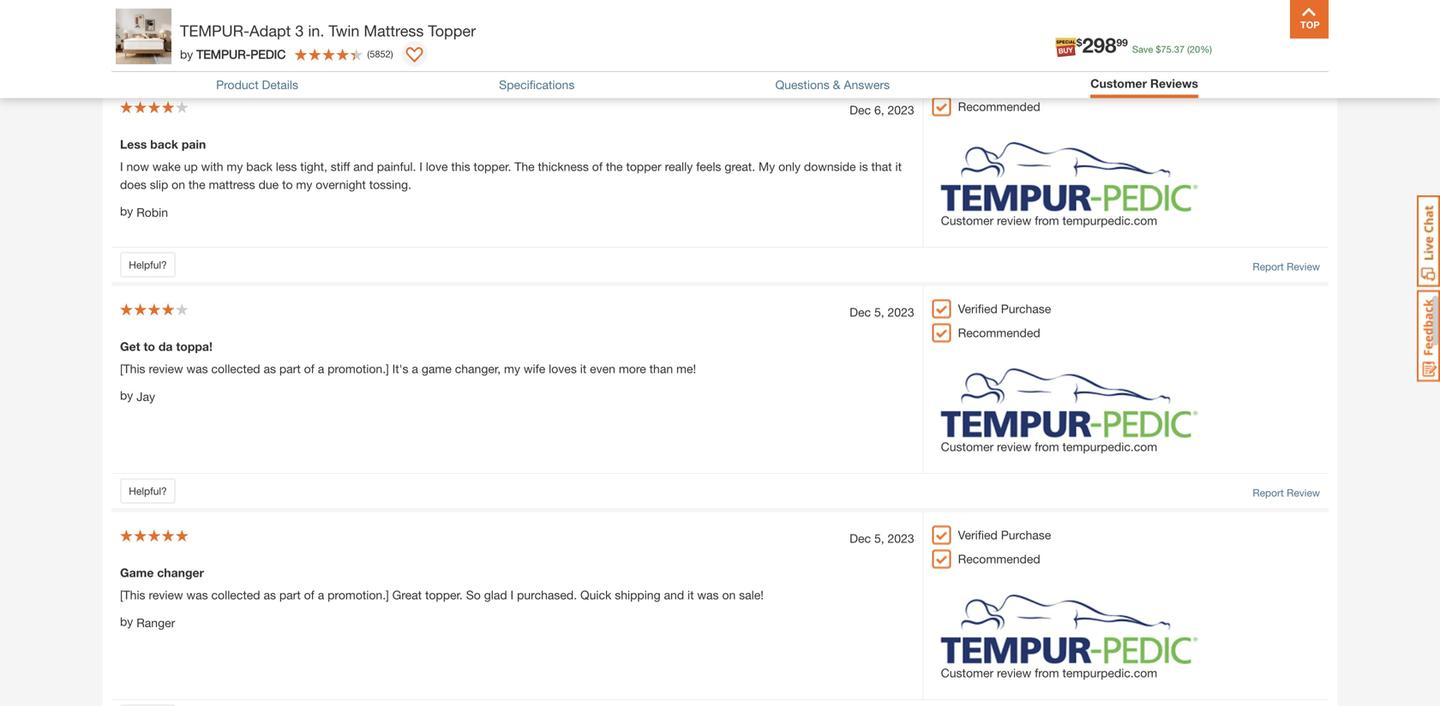 Task type: describe. For each thing, give the bounding box(es) containing it.
shipping
[[615, 589, 661, 603]]

0 vertical spatial tempur-
[[180, 21, 250, 40]]

customer for logo related to get to da toppa! [this review was collected as part of a promotion.] it's a game changer, my wife loves it even more than me!
[[941, 440, 994, 454]]

product
[[216, 78, 259, 92]]

was down changer
[[187, 589, 208, 603]]

10pm
[[272, 33, 309, 49]]

customer for first logo
[[941, 214, 994, 228]]

by ranger
[[120, 615, 175, 630]]

.
[[1172, 44, 1175, 55]]

details
[[262, 78, 299, 92]]

up
[[184, 160, 198, 174]]

in.
[[308, 21, 325, 40]]

1 review from the top
[[1288, 58, 1321, 70]]

)
[[391, 48, 393, 60]]

was inside get to da toppa! [this review was collected as part of a promotion.] it's a game changer, my wife loves it even more than me!
[[187, 362, 208, 376]]

1 report review button from the top
[[1253, 57, 1321, 72]]

review for verified purchase
[[1288, 487, 1321, 499]]

live chat image
[[1418, 196, 1441, 287]]

customer for game changer [this review was collected as part of a promotion.] great topper. so glad i purchased. quick shipping and it was on sale! logo
[[941, 667, 994, 681]]

changer
[[157, 566, 204, 580]]

[this inside get to da toppa! [this review was collected as part of a promotion.] it's a game changer, my wife loves it even more than me!
[[120, 362, 145, 376]]

get
[[120, 340, 140, 354]]

3
[[295, 21, 304, 40]]

great.
[[725, 160, 756, 174]]

1 horizontal spatial $
[[1157, 44, 1162, 55]]

review for logo related to get to da toppa! [this review was collected as part of a promotion.] it's a game changer, my wife loves it even more than me!
[[998, 440, 1032, 454]]

to inside get to da toppa! [this review was collected as part of a promotion.] it's a game changer, my wife loves it even more than me!
[[144, 340, 155, 354]]

review inside get to da toppa! [this review was collected as part of a promotion.] it's a game changer, my wife loves it even more than me!
[[149, 362, 183, 376]]

more
[[619, 362, 647, 376]]

review inside game changer [this review was collected as part of a promotion.] great topper. so glad i purchased. quick shipping and it was on sale!
[[149, 589, 183, 603]]

1 helpful? button from the top
[[120, 50, 176, 76]]

mahwah
[[213, 33, 265, 49]]

my
[[759, 160, 776, 174]]

robin
[[137, 205, 168, 220]]

robin button
[[137, 204, 168, 222]]

sale!
[[739, 589, 764, 603]]

report for recommended
[[1253, 261, 1285, 273]]

1 recommended from the top
[[959, 100, 1041, 114]]

jay button
[[137, 388, 155, 406]]

topper
[[428, 21, 476, 40]]

i for with
[[420, 160, 423, 174]]

product image image
[[116, 9, 172, 64]]

this
[[451, 160, 471, 174]]

report review for recommended
[[1253, 261, 1321, 273]]

dec for get to da toppa! [this review was collected as part of a promotion.] it's a game changer, my wife loves it even more than me!
[[850, 305, 872, 320]]

1 horizontal spatial my
[[296, 178, 313, 192]]

What can we help you find today? search field
[[443, 23, 914, 59]]

questions & answers
[[776, 78, 890, 92]]

to inside less back pain i now wake up with my back less tight, stiff and painful. i love this topper. the thickness of the topper really feels great. my only downside is that it does slip on the mattress due to my overnight tossing.
[[282, 178, 293, 192]]

now
[[127, 160, 149, 174]]

customer review from tempurpedic.com for get to da toppa! [this review was collected as part of a promotion.] it's a game changer, my wife loves it even more than me!
[[941, 440, 1158, 454]]

da
[[159, 340, 173, 354]]

diy button
[[1124, 21, 1179, 62]]

ranger
[[137, 616, 175, 630]]

does
[[120, 178, 147, 192]]

save $ 75 . 37 ( 20 %)
[[1133, 44, 1213, 55]]

product details
[[216, 78, 299, 92]]

it's
[[392, 362, 409, 376]]

1 vertical spatial tempur-
[[197, 47, 251, 61]]

2023 for less back pain i now wake up with my back less tight, stiff and painful. i love this topper. the thickness of the topper really feels great. my only downside is that it does slip on the mattress due to my overnight tossing.
[[888, 103, 915, 117]]

topper. inside less back pain i now wake up with my back less tight, stiff and painful. i love this topper. the thickness of the topper really feels great. my only downside is that it does slip on the mattress due to my overnight tossing.
[[474, 160, 512, 174]]

review for first logo
[[998, 214, 1032, 228]]

save
[[1133, 44, 1154, 55]]

dec for less back pain i now wake up with my back less tight, stiff and painful. i love this topper. the thickness of the topper really feels great. my only downside is that it does slip on the mattress due to my overnight tossing.
[[850, 103, 872, 117]]

dec for game changer [this review was collected as part of a promotion.] great topper. so glad i purchased. quick shipping and it was on sale!
[[850, 532, 872, 546]]

5, for game changer [this review was collected as part of a promotion.] great topper. so glad i purchased. quick shipping and it was on sale!
[[875, 532, 885, 546]]

mattress
[[364, 21, 424, 40]]

of inside get to da toppa! [this review was collected as part of a promotion.] it's a game changer, my wife loves it even more than me!
[[304, 362, 315, 376]]

it for get to da toppa! [this review was collected as part of a promotion.] it's a game changer, my wife loves it even more than me!
[[580, 362, 587, 376]]

loves
[[549, 362, 577, 376]]

07430
[[373, 33, 411, 49]]

great
[[392, 589, 422, 603]]

really
[[665, 160, 693, 174]]

2023 for get to da toppa! [this review was collected as part of a promotion.] it's a game changer, my wife loves it even more than me!
[[888, 305, 915, 320]]

by for by tempur-pedic
[[180, 47, 193, 61]]

[this inside game changer [this review was collected as part of a promotion.] great topper. so glad i purchased. quick shipping and it was on sale!
[[120, 589, 145, 603]]

wife
[[524, 362, 546, 376]]

i for part
[[511, 589, 514, 603]]

dec 5, 2023 for get to da toppa! [this review was collected as part of a promotion.] it's a game changer, my wife loves it even more than me!
[[850, 305, 915, 320]]

downside
[[804, 160, 857, 174]]

verified for game changer [this review was collected as part of a promotion.] great topper. so glad i purchased. quick shipping and it was on sale!
[[959, 528, 998, 543]]

1 report from the top
[[1253, 58, 1285, 70]]

report review for verified purchase
[[1253, 487, 1321, 499]]

ranger button
[[137, 615, 175, 633]]

customer reviews
[[1091, 76, 1199, 90]]

changer,
[[455, 362, 501, 376]]

adapt
[[250, 21, 291, 40]]

report for verified purchase
[[1253, 487, 1285, 499]]

specifications
[[499, 78, 575, 92]]

it inside less back pain i now wake up with my back less tight, stiff and painful. i love this topper. the thickness of the topper really feels great. my only downside is that it does slip on the mattress due to my overnight tossing.
[[896, 160, 902, 174]]

tempur-adapt 3 in. twin mattress topper
[[180, 21, 476, 40]]

1 from from the top
[[1035, 214, 1060, 228]]

it for game changer [this review was collected as part of a promotion.] great topper. so glad i purchased. quick shipping and it was on sale!
[[688, 589, 694, 603]]

and inside game changer [this review was collected as part of a promotion.] great topper. so glad i purchased. quick shipping and it was on sale!
[[664, 589, 685, 603]]

dec 6, 2023
[[850, 103, 915, 117]]

by tempur-pedic
[[180, 47, 286, 61]]

purchase for game changer [this review was collected as part of a promotion.] great topper. so glad i purchased. quick shipping and it was on sale!
[[1002, 528, 1052, 543]]

jay
[[137, 390, 155, 404]]

less back pain i now wake up with my back less tight, stiff and painful. i love this topper. the thickness of the topper really feels great. my only downside is that it does slip on the mattress due to my overnight tossing.
[[120, 137, 902, 192]]

&
[[833, 78, 841, 92]]

quick
[[581, 589, 612, 603]]

thickness
[[538, 160, 589, 174]]

07430 button
[[353, 33, 412, 50]]

mattress
[[209, 178, 255, 192]]

as inside game changer [this review was collected as part of a promotion.] great topper. so glad i purchased. quick shipping and it was on sale!
[[264, 589, 276, 603]]

2023 for game changer [this review was collected as part of a promotion.] great topper. so glad i purchased. quick shipping and it was on sale!
[[888, 532, 915, 546]]

dec 5, 2023 for game changer [this review was collected as part of a promotion.] great topper. so glad i purchased. quick shipping and it was on sale!
[[850, 532, 915, 546]]

20
[[1190, 44, 1201, 55]]

wake
[[153, 160, 181, 174]]

review for game changer [this review was collected as part of a promotion.] great topper. so glad i purchased. quick shipping and it was on sale! logo
[[998, 667, 1032, 681]]

with
[[201, 160, 223, 174]]

298
[[1083, 33, 1117, 57]]

so
[[466, 589, 481, 603]]

0 horizontal spatial (
[[367, 48, 370, 60]]

37
[[1175, 44, 1185, 55]]



Task type: vqa. For each thing, say whether or not it's contained in the screenshot.
Beginner to the right
no



Task type: locate. For each thing, give the bounding box(es) containing it.
1 dec from the top
[[850, 103, 872, 117]]

slip
[[150, 178, 168, 192]]

3 report review from the top
[[1253, 487, 1321, 499]]

1 vertical spatial recommended
[[959, 326, 1041, 340]]

feedback link image
[[1418, 290, 1441, 383]]

5, for get to da toppa! [this review was collected as part of a promotion.] it's a game changer, my wife loves it even more than me!
[[875, 305, 885, 320]]

services button
[[1049, 21, 1104, 62]]

0 horizontal spatial back
[[150, 137, 178, 151]]

answers
[[844, 78, 890, 92]]

collected inside game changer [this review was collected as part of a promotion.] great topper. so glad i purchased. quick shipping and it was on sale!
[[211, 589, 260, 603]]

3 logo image from the top
[[941, 595, 1199, 665]]

0 horizontal spatial my
[[227, 160, 243, 174]]

2 vertical spatial helpful? button
[[120, 479, 176, 504]]

it left even
[[580, 362, 587, 376]]

0 vertical spatial collected
[[211, 362, 260, 376]]

of inside less back pain i now wake up with my back less tight, stiff and painful. i love this topper. the thickness of the topper really feels great. my only downside is that it does slip on the mattress due to my overnight tossing.
[[593, 160, 603, 174]]

by left 'robin'
[[120, 204, 133, 218]]

0 vertical spatial the
[[606, 160, 623, 174]]

1 vertical spatial purchase
[[1002, 528, 1052, 543]]

promotion.] left great
[[328, 589, 389, 603]]

helpful? button for back
[[120, 252, 176, 278]]

was left sale! at the bottom
[[698, 589, 719, 603]]

2 verified from the top
[[959, 528, 998, 543]]

my down tight,
[[296, 178, 313, 192]]

1 verified from the top
[[959, 302, 998, 316]]

i left love
[[420, 160, 423, 174]]

part inside get to da toppa! [this review was collected as part of a promotion.] it's a game changer, my wife loves it even more than me!
[[279, 362, 301, 376]]

1 dec 5, 2023 from the top
[[850, 305, 915, 320]]

3 from from the top
[[1035, 667, 1060, 681]]

0 vertical spatial it
[[896, 160, 902, 174]]

( 5852 )
[[367, 48, 393, 60]]

verified purchase for game changer [this review was collected as part of a promotion.] great topper. so glad i purchased. quick shipping and it was on sale!
[[959, 528, 1052, 543]]

promotion.] inside get to da toppa! [this review was collected as part of a promotion.] it's a game changer, my wife loves it even more than me!
[[328, 362, 389, 376]]

2 horizontal spatial i
[[511, 589, 514, 603]]

1 helpful? from the top
[[129, 57, 167, 69]]

back up wake
[[150, 137, 178, 151]]

toppa!
[[176, 340, 213, 354]]

helpful? down the robin button
[[129, 259, 167, 271]]

services
[[1050, 45, 1103, 61]]

2 customer review from tempurpedic.com from the top
[[941, 440, 1158, 454]]

0 vertical spatial report
[[1253, 58, 1285, 70]]

0 vertical spatial purchase
[[1002, 302, 1052, 316]]

0 vertical spatial report review button
[[1253, 57, 1321, 72]]

top button
[[1291, 0, 1329, 39]]

3 review from the top
[[1288, 487, 1321, 499]]

1 part from the top
[[279, 362, 301, 376]]

75
[[1162, 44, 1172, 55]]

display image
[[406, 47, 423, 64]]

2 vertical spatial customer review from tempurpedic.com
[[941, 667, 1158, 681]]

promotion.] inside game changer [this review was collected as part of a promotion.] great topper. so glad i purchased. quick shipping and it was on sale!
[[328, 589, 389, 603]]

2 vertical spatial dec
[[850, 532, 872, 546]]

0 vertical spatial customer review from tempurpedic.com
[[941, 214, 1158, 228]]

it inside game changer [this review was collected as part of a promotion.] great topper. so glad i purchased. quick shipping and it was on sale!
[[688, 589, 694, 603]]

0 vertical spatial of
[[593, 160, 603, 174]]

a inside game changer [this review was collected as part of a promotion.] great topper. so glad i purchased. quick shipping and it was on sale!
[[318, 589, 324, 603]]

dec
[[850, 103, 872, 117], [850, 305, 872, 320], [850, 532, 872, 546]]

1 purchase from the top
[[1002, 302, 1052, 316]]

of
[[593, 160, 603, 174], [304, 362, 315, 376], [304, 589, 315, 603]]

a
[[318, 362, 324, 376], [412, 362, 419, 376], [318, 589, 324, 603]]

helpful? up game
[[129, 486, 167, 498]]

1 vertical spatial back
[[246, 160, 273, 174]]

and right stiff
[[354, 160, 374, 174]]

0 vertical spatial review
[[1288, 58, 1321, 70]]

1 vertical spatial from
[[1035, 440, 1060, 454]]

1 vertical spatial topper.
[[425, 589, 463, 603]]

it right that
[[896, 160, 902, 174]]

1 vertical spatial report review
[[1253, 261, 1321, 273]]

0 horizontal spatial i
[[120, 160, 123, 174]]

than
[[650, 362, 673, 376]]

2 [this from the top
[[120, 589, 145, 603]]

0 horizontal spatial topper.
[[425, 589, 463, 603]]

1 horizontal spatial topper.
[[474, 160, 512, 174]]

painful.
[[377, 160, 416, 174]]

1 vertical spatial part
[[279, 589, 301, 603]]

1 report review from the top
[[1253, 58, 1321, 70]]

2 report review from the top
[[1253, 261, 1321, 273]]

3 report from the top
[[1253, 487, 1285, 499]]

the home depot logo image
[[117, 14, 172, 69]]

1 vertical spatial report review button
[[1253, 259, 1321, 275]]

glad
[[484, 589, 507, 603]]

$ left .
[[1157, 44, 1162, 55]]

2 from from the top
[[1035, 440, 1060, 454]]

2 vertical spatial tempurpedic.com
[[1063, 667, 1158, 681]]

twin
[[329, 21, 360, 40]]

1 vertical spatial verified purchase
[[959, 528, 1052, 543]]

2 part from the top
[[279, 589, 301, 603]]

1 vertical spatial dec 5, 2023
[[850, 532, 915, 546]]

the left the topper
[[606, 160, 623, 174]]

logo image for get to da toppa! [this review was collected as part of a promotion.] it's a game changer, my wife loves it even more than me!
[[941, 369, 1199, 438]]

2 helpful? from the top
[[129, 259, 167, 271]]

1 verified purchase from the top
[[959, 302, 1052, 316]]

get to da toppa! [this review was collected as part of a promotion.] it's a game changer, my wife loves it even more than me!
[[120, 340, 697, 376]]

2 horizontal spatial it
[[896, 160, 902, 174]]

$ 298 99
[[1077, 33, 1129, 57]]

1 vertical spatial on
[[723, 589, 736, 603]]

3 recommended from the top
[[959, 552, 1041, 567]]

i right glad
[[511, 589, 514, 603]]

2 vertical spatial helpful?
[[129, 486, 167, 498]]

2 vertical spatial review
[[1288, 487, 1321, 499]]

2 vertical spatial my
[[504, 362, 521, 376]]

3 helpful? from the top
[[129, 486, 167, 498]]

as inside get to da toppa! [this review was collected as part of a promotion.] it's a game changer, my wife loves it even more than me!
[[264, 362, 276, 376]]

0 vertical spatial verified purchase
[[959, 302, 1052, 316]]

topper. left so
[[425, 589, 463, 603]]

2 horizontal spatial my
[[504, 362, 521, 376]]

by for by jay
[[120, 389, 133, 403]]

2 2023 from the top
[[888, 305, 915, 320]]

was down toppa!
[[187, 362, 208, 376]]

product details button
[[216, 78, 299, 92], [216, 78, 299, 92]]

1 vertical spatial of
[[304, 362, 315, 376]]

and right "shipping"
[[664, 589, 685, 603]]

is
[[860, 160, 869, 174]]

2 purchase from the top
[[1002, 528, 1052, 543]]

collected inside get to da toppa! [this review was collected as part of a promotion.] it's a game changer, my wife loves it even more than me!
[[211, 362, 260, 376]]

helpful? for to
[[129, 486, 167, 498]]

[this
[[120, 362, 145, 376], [120, 589, 145, 603]]

only
[[779, 160, 801, 174]]

click to redirect to view my cart page image
[[1285, 21, 1305, 41]]

0 horizontal spatial it
[[580, 362, 587, 376]]

1 vertical spatial tempurpedic.com
[[1063, 440, 1158, 454]]

report review button for recommended
[[1253, 259, 1321, 275]]

2 dec from the top
[[850, 305, 872, 320]]

$ inside $ 298 99
[[1077, 37, 1083, 49]]

report review button for verified purchase
[[1253, 486, 1321, 501]]

2 report from the top
[[1253, 261, 1285, 273]]

1 vertical spatial [this
[[120, 589, 145, 603]]

my inside get to da toppa! [this review was collected as part of a promotion.] it's a game changer, my wife loves it even more than me!
[[504, 362, 521, 376]]

reviews
[[1151, 76, 1199, 90]]

by for by ranger
[[120, 615, 133, 629]]

game
[[422, 362, 452, 376]]

purchased.
[[517, 589, 577, 603]]

1 2023 from the top
[[888, 103, 915, 117]]

verified for get to da toppa! [this review was collected as part of a promotion.] it's a game changer, my wife loves it even more than me!
[[959, 302, 998, 316]]

1 vertical spatial collected
[[211, 589, 260, 603]]

1 vertical spatial the
[[189, 178, 205, 192]]

1 horizontal spatial and
[[664, 589, 685, 603]]

by robin
[[120, 204, 168, 220]]

0 vertical spatial from
[[1035, 214, 1060, 228]]

1 tempurpedic.com from the top
[[1063, 214, 1158, 228]]

helpful? button up game
[[120, 479, 176, 504]]

0 vertical spatial promotion.]
[[328, 362, 389, 376]]

1 logo image from the top
[[941, 142, 1199, 212]]

[this down get at the left of page
[[120, 362, 145, 376]]

by right the home depot logo
[[180, 47, 193, 61]]

0 vertical spatial and
[[354, 160, 374, 174]]

1 horizontal spatial i
[[420, 160, 423, 174]]

and
[[354, 160, 374, 174], [664, 589, 685, 603]]

0 vertical spatial part
[[279, 362, 301, 376]]

on inside less back pain i now wake up with my back less tight, stiff and painful. i love this topper. the thickness of the topper really feels great. my only downside is that it does slip on the mattress due to my overnight tossing.
[[172, 178, 185, 192]]

2 vertical spatial 2023
[[888, 532, 915, 546]]

0 vertical spatial helpful?
[[129, 57, 167, 69]]

1 vertical spatial 2023
[[888, 305, 915, 320]]

( right 37 in the right of the page
[[1188, 44, 1190, 55]]

back up due
[[246, 160, 273, 174]]

0 vertical spatial to
[[282, 178, 293, 192]]

2 vertical spatial logo image
[[941, 595, 1199, 665]]

from for game changer [this review was collected as part of a promotion.] great topper. so glad i purchased. quick shipping and it was on sale!
[[1035, 667, 1060, 681]]

my left wife
[[504, 362, 521, 376]]

logo image for game changer [this review was collected as part of a promotion.] great topper. so glad i purchased. quick shipping and it was on sale!
[[941, 595, 1199, 665]]

0 vertical spatial verified
[[959, 302, 998, 316]]

2 vertical spatial report review
[[1253, 487, 1321, 499]]

less
[[120, 137, 147, 151]]

1 vertical spatial review
[[1288, 261, 1321, 273]]

2 vertical spatial it
[[688, 589, 694, 603]]

and inside less back pain i now wake up with my back less tight, stiff and painful. i love this topper. the thickness of the topper really feels great. my only downside is that it does slip on the mattress due to my overnight tossing.
[[354, 160, 374, 174]]

3 tempurpedic.com from the top
[[1063, 667, 1158, 681]]

promotion.]
[[328, 362, 389, 376], [328, 589, 389, 603]]

0 vertical spatial back
[[150, 137, 178, 151]]

0 vertical spatial dec
[[850, 103, 872, 117]]

2 logo image from the top
[[941, 369, 1199, 438]]

2 tempurpedic.com from the top
[[1063, 440, 1158, 454]]

tossing.
[[369, 178, 412, 192]]

1 vertical spatial logo image
[[941, 369, 1199, 438]]

0 vertical spatial as
[[264, 362, 276, 376]]

on right slip
[[172, 178, 185, 192]]

the
[[515, 160, 535, 174]]

tempur- up product
[[197, 47, 251, 61]]

the down the "up" at left top
[[189, 178, 205, 192]]

0 horizontal spatial and
[[354, 160, 374, 174]]

3 report review button from the top
[[1253, 486, 1321, 501]]

purchase for get to da toppa! [this review was collected as part of a promotion.] it's a game changer, my wife loves it even more than me!
[[1002, 302, 1052, 316]]

pain
[[182, 137, 206, 151]]

[this down game
[[120, 589, 145, 603]]

customer review from tempurpedic.com for game changer [this review was collected as part of a promotion.] great topper. so glad i purchased. quick shipping and it was on sale!
[[941, 667, 1158, 681]]

0 vertical spatial topper.
[[474, 160, 512, 174]]

1 vertical spatial helpful?
[[129, 259, 167, 271]]

to down less
[[282, 178, 293, 192]]

0 vertical spatial logo image
[[941, 142, 1199, 212]]

my
[[227, 160, 243, 174], [296, 178, 313, 192], [504, 362, 521, 376]]

99
[[1117, 37, 1129, 49]]

helpful? button up less
[[120, 50, 176, 76]]

1 [this from the top
[[120, 362, 145, 376]]

due
[[259, 178, 279, 192]]

$ left 99
[[1077, 37, 1083, 49]]

it inside get to da toppa! [this review was collected as part of a promotion.] it's a game changer, my wife loves it even more than me!
[[580, 362, 587, 376]]

2 vertical spatial report
[[1253, 487, 1285, 499]]

me!
[[677, 362, 697, 376]]

mahwah 10pm
[[213, 33, 309, 49]]

1 promotion.] from the top
[[328, 362, 389, 376]]

topper. inside game changer [this review was collected as part of a promotion.] great topper. so glad i purchased. quick shipping and it was on sale!
[[425, 589, 463, 603]]

1 vertical spatial it
[[580, 362, 587, 376]]

verified
[[959, 302, 998, 316], [959, 528, 998, 543]]

1 horizontal spatial (
[[1188, 44, 1190, 55]]

tempur- up by tempur-pedic
[[180, 21, 250, 40]]

stiff
[[331, 160, 350, 174]]

by inside by robin
[[120, 204, 133, 218]]

from for get to da toppa! [this review was collected as part of a promotion.] it's a game changer, my wife loves it even more than me!
[[1035, 440, 1060, 454]]

2 vertical spatial recommended
[[959, 552, 1041, 567]]

i left now
[[120, 160, 123, 174]]

1 customer review from tempurpedic.com from the top
[[941, 214, 1158, 228]]

on inside game changer [this review was collected as part of a promotion.] great topper. so glad i purchased. quick shipping and it was on sale!
[[723, 589, 736, 603]]

by left jay
[[120, 389, 133, 403]]

0 vertical spatial recommended
[[959, 100, 1041, 114]]

topper
[[627, 160, 662, 174]]

helpful? for back
[[129, 259, 167, 271]]

1 horizontal spatial it
[[688, 589, 694, 603]]

of inside game changer [this review was collected as part of a promotion.] great topper. so glad i purchased. quick shipping and it was on sale!
[[304, 589, 315, 603]]

( left the )
[[367, 48, 370, 60]]

0 horizontal spatial to
[[144, 340, 155, 354]]

2 5, from the top
[[875, 532, 885, 546]]

0 vertical spatial helpful? button
[[120, 50, 176, 76]]

part inside game changer [this review was collected as part of a promotion.] great topper. so glad i purchased. quick shipping and it was on sale!
[[279, 589, 301, 603]]

0 horizontal spatial the
[[189, 178, 205, 192]]

0 vertical spatial dec 5, 2023
[[850, 305, 915, 320]]

game
[[120, 566, 154, 580]]

diy
[[1141, 45, 1163, 61]]

by inside by ranger
[[120, 615, 133, 629]]

on left sale! at the bottom
[[723, 589, 736, 603]]

1 vertical spatial my
[[296, 178, 313, 192]]

2 helpful? button from the top
[[120, 252, 176, 278]]

customer
[[1091, 76, 1148, 90], [941, 214, 994, 228], [941, 440, 994, 454], [941, 667, 994, 681]]

i inside game changer [this review was collected as part of a promotion.] great topper. so glad i purchased. quick shipping and it was on sale!
[[511, 589, 514, 603]]

5852
[[370, 48, 391, 60]]

logo image
[[941, 142, 1199, 212], [941, 369, 1199, 438], [941, 595, 1199, 665]]

1 vertical spatial customer review from tempurpedic.com
[[941, 440, 1158, 454]]

questions
[[776, 78, 830, 92]]

dec 5, 2023
[[850, 305, 915, 320], [850, 532, 915, 546]]

2 recommended from the top
[[959, 326, 1041, 340]]

3 2023 from the top
[[888, 532, 915, 546]]

recommended for get to da toppa! [this review was collected as part of a promotion.] it's a game changer, my wife loves it even more than me!
[[959, 326, 1041, 340]]

customer reviews button
[[1091, 76, 1199, 94], [1091, 76, 1199, 90]]

that
[[872, 160, 893, 174]]

feels
[[697, 160, 722, 174]]

specifications button
[[499, 78, 575, 92], [499, 78, 575, 92]]

0 vertical spatial tempurpedic.com
[[1063, 214, 1158, 228]]

by left ranger
[[120, 615, 133, 629]]

3 customer review from tempurpedic.com from the top
[[941, 667, 1158, 681]]

customer review from tempurpedic.com
[[941, 214, 1158, 228], [941, 440, 1158, 454], [941, 667, 1158, 681]]

2 dec 5, 2023 from the top
[[850, 532, 915, 546]]

1 vertical spatial 5,
[[875, 532, 885, 546]]

1 vertical spatial to
[[144, 340, 155, 354]]

0 vertical spatial report review
[[1253, 58, 1321, 70]]

it right "shipping"
[[688, 589, 694, 603]]

verified purchase
[[959, 302, 1052, 316], [959, 528, 1052, 543]]

to left da
[[144, 340, 155, 354]]

helpful? up less
[[129, 57, 167, 69]]

0 vertical spatial my
[[227, 160, 243, 174]]

the
[[606, 160, 623, 174], [189, 178, 205, 192]]

2 review from the top
[[1288, 261, 1321, 273]]

1 as from the top
[[264, 362, 276, 376]]

as
[[264, 362, 276, 376], [264, 589, 276, 603]]

less
[[276, 160, 297, 174]]

1 vertical spatial dec
[[850, 305, 872, 320]]

review for recommended
[[1288, 261, 1321, 273]]

by inside by jay
[[120, 389, 133, 403]]

helpful? button for to
[[120, 479, 176, 504]]

recommended for game changer [this review was collected as part of a promotion.] great topper. so glad i purchased. quick shipping and it was on sale!
[[959, 552, 1041, 567]]

1 collected from the top
[[211, 362, 260, 376]]

questions & answers button
[[776, 78, 890, 92], [776, 78, 890, 92]]

tempurpedic.com for game changer [this review was collected as part of a promotion.] great topper. so glad i purchased. quick shipping and it was on sale!
[[1063, 667, 1158, 681]]

by for by robin
[[120, 204, 133, 218]]

overnight
[[316, 178, 366, 192]]

2023
[[888, 103, 915, 117], [888, 305, 915, 320], [888, 532, 915, 546]]

6,
[[875, 103, 885, 117]]

1 vertical spatial verified
[[959, 528, 998, 543]]

2 collected from the top
[[211, 589, 260, 603]]

tempurpedic.com for get to da toppa! [this review was collected as part of a promotion.] it's a game changer, my wife loves it even more than me!
[[1063, 440, 1158, 454]]

love
[[426, 160, 448, 174]]

1 vertical spatial and
[[664, 589, 685, 603]]

2 vertical spatial report review button
[[1253, 486, 1321, 501]]

0 horizontal spatial on
[[172, 178, 185, 192]]

1 vertical spatial promotion.]
[[328, 589, 389, 603]]

2 verified purchase from the top
[[959, 528, 1052, 543]]

1 horizontal spatial back
[[246, 160, 273, 174]]

purchase
[[1002, 302, 1052, 316], [1002, 528, 1052, 543]]

3 helpful? button from the top
[[120, 479, 176, 504]]

%)
[[1201, 44, 1213, 55]]

3 dec from the top
[[850, 532, 872, 546]]

verified purchase for get to da toppa! [this review was collected as part of a promotion.] it's a game changer, my wife loves it even more than me!
[[959, 302, 1052, 316]]

2 vertical spatial from
[[1035, 667, 1060, 681]]

by jay
[[120, 389, 155, 404]]

even
[[590, 362, 616, 376]]

2 as from the top
[[264, 589, 276, 603]]

2 report review button from the top
[[1253, 259, 1321, 275]]

1 vertical spatial report
[[1253, 261, 1285, 273]]

0 vertical spatial 2023
[[888, 103, 915, 117]]

tight,
[[300, 160, 328, 174]]

topper. right "this"
[[474, 160, 512, 174]]

promotion.] left it's
[[328, 362, 389, 376]]

0 horizontal spatial $
[[1077, 37, 1083, 49]]

1 vertical spatial helpful? button
[[120, 252, 176, 278]]

report
[[1253, 58, 1285, 70], [1253, 261, 1285, 273], [1253, 487, 1285, 499]]

helpful? button down the robin button
[[120, 252, 176, 278]]

tempurpedic.com
[[1063, 214, 1158, 228], [1063, 440, 1158, 454], [1063, 667, 1158, 681]]

2 promotion.] from the top
[[328, 589, 389, 603]]

1 5, from the top
[[875, 305, 885, 320]]

review
[[1288, 58, 1321, 70], [1288, 261, 1321, 273], [1288, 487, 1321, 499]]

0 vertical spatial on
[[172, 178, 185, 192]]

my up mattress
[[227, 160, 243, 174]]

1 horizontal spatial the
[[606, 160, 623, 174]]

(
[[1188, 44, 1190, 55], [367, 48, 370, 60]]



